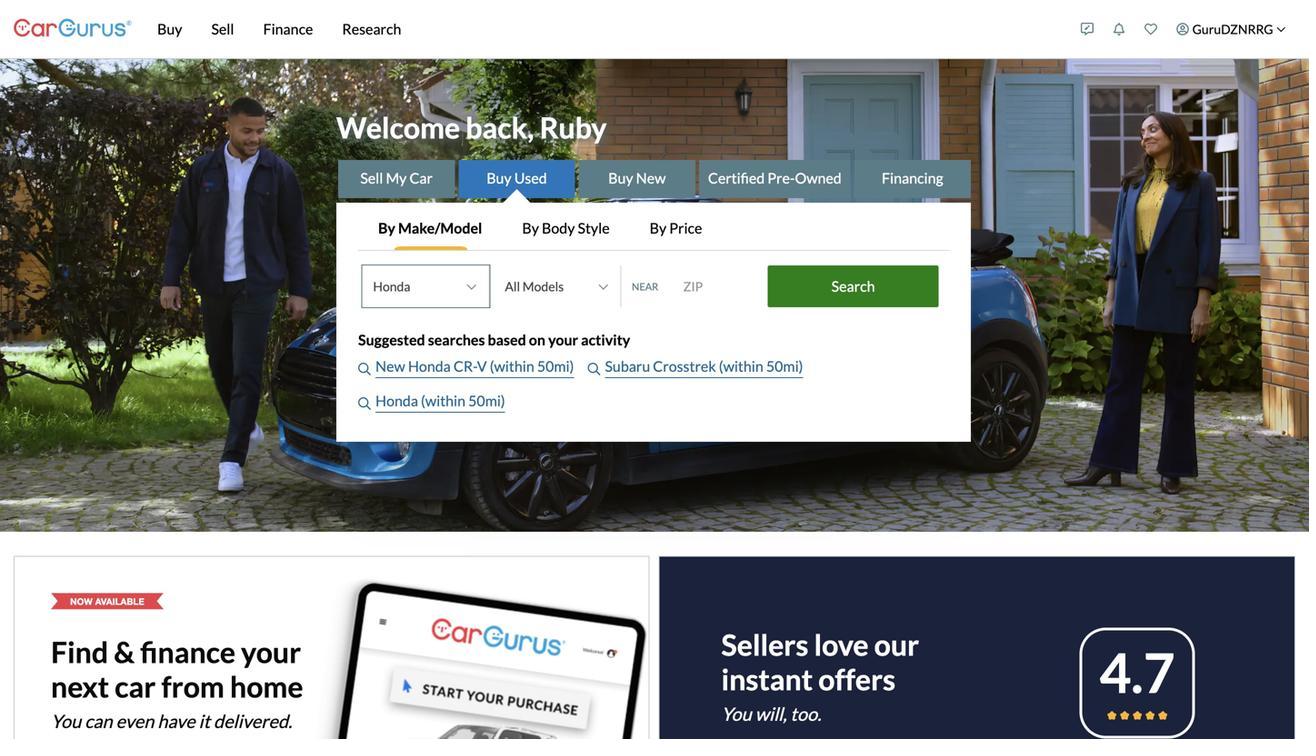Task type: locate. For each thing, give the bounding box(es) containing it.
price
[[670, 219, 703, 237]]

by for by make/model
[[378, 219, 396, 237]]

from
[[161, 669, 225, 704]]

1 horizontal spatial by
[[522, 219, 539, 237]]

buy up style at the top
[[609, 169, 634, 187]]

1 horizontal spatial new
[[636, 169, 666, 187]]

sell right 'buy' dropdown button
[[211, 20, 234, 38]]

next
[[51, 669, 109, 704]]

delivered.
[[214, 711, 292, 732]]

our
[[875, 627, 920, 662]]

by for by price
[[650, 219, 667, 237]]

instant
[[722, 662, 813, 697]]

1 horizontal spatial you
[[722, 703, 752, 725]]

welcome back, ruby
[[337, 110, 607, 145]]

research button
[[328, 0, 416, 58]]

sell left my
[[360, 169, 383, 187]]

your up delivered.
[[241, 635, 301, 670]]

1 horizontal spatial (within
[[490, 357, 535, 375]]

50mi)
[[537, 357, 574, 375], [767, 357, 804, 375], [469, 392, 505, 410]]

search image
[[588, 363, 601, 376]]

0 vertical spatial honda
[[408, 357, 451, 375]]

(within 50mi) link
[[490, 356, 574, 378], [719, 356, 804, 378], [421, 390, 505, 413]]

search image
[[358, 363, 371, 376], [358, 398, 371, 410]]

0 horizontal spatial by
[[378, 219, 396, 237]]

(within 50mi) link down cr-
[[421, 390, 505, 413]]

(within 50mi) link down "on"
[[490, 356, 574, 378]]

you
[[722, 703, 752, 725], [51, 711, 81, 732]]

car
[[410, 169, 433, 187]]

(within 50mi) link right crosstrek
[[719, 356, 804, 378]]

suggested searches based on your activity
[[358, 331, 631, 349]]

user icon image
[[1177, 23, 1190, 35]]

search image left honda link
[[358, 398, 371, 410]]

menu bar containing buy
[[132, 0, 1072, 58]]

my
[[386, 169, 407, 187]]

buy
[[157, 20, 182, 38], [487, 169, 512, 187], [609, 169, 634, 187]]

new down suggested
[[376, 357, 405, 375]]

0 horizontal spatial buy
[[157, 20, 182, 38]]

0 vertical spatial search image
[[358, 363, 371, 376]]

buy left sell dropdown button
[[157, 20, 182, 38]]

honda (within 50mi)
[[376, 392, 505, 410]]

(within
[[490, 357, 535, 375], [719, 357, 764, 375], [421, 392, 466, 410]]

even
[[116, 711, 154, 732]]

None submit
[[768, 266, 939, 307]]

2 horizontal spatial by
[[650, 219, 667, 237]]

(within right crosstrek
[[719, 357, 764, 375]]

your right "on"
[[549, 331, 579, 349]]

you left will,
[[722, 703, 752, 725]]

love
[[814, 627, 869, 662]]

by
[[378, 219, 396, 237], [522, 219, 539, 237], [650, 219, 667, 237]]

by left price
[[650, 219, 667, 237]]

(within 50mi) link for 50mi)
[[719, 356, 804, 378]]

near
[[632, 280, 659, 293]]

0 horizontal spatial your
[[241, 635, 301, 670]]

find & finance your next car from home you can even have it delivered.
[[51, 635, 303, 732]]

cargurus logo homepage link image
[[14, 3, 132, 55]]

sell inside dropdown button
[[211, 20, 234, 38]]

new
[[636, 169, 666, 187], [376, 357, 405, 375]]

cargurus logo homepage link link
[[14, 3, 132, 55]]

0 horizontal spatial 50mi)
[[469, 392, 505, 410]]

by left body
[[522, 219, 539, 237]]

1 horizontal spatial your
[[549, 331, 579, 349]]

sellers
[[722, 627, 809, 662]]

0 vertical spatial sell
[[211, 20, 234, 38]]

1 search image from the top
[[358, 363, 371, 376]]

3 by from the left
[[650, 219, 667, 237]]

sell for sell my car
[[360, 169, 383, 187]]

can
[[85, 711, 112, 732]]

crosstrek
[[653, 357, 716, 375]]

1 vertical spatial search image
[[358, 398, 371, 410]]

certified pre-owned
[[708, 169, 842, 187]]

(within down the new honda cr-v link
[[421, 392, 466, 410]]

your
[[549, 331, 579, 349], [241, 635, 301, 670]]

1 by from the left
[[378, 219, 396, 237]]

0 horizontal spatial sell
[[211, 20, 234, 38]]

(within down "based"
[[490, 357, 535, 375]]

chevron down image
[[1277, 24, 1287, 34]]

car
[[115, 669, 156, 704]]

1 horizontal spatial sell
[[360, 169, 383, 187]]

2 by from the left
[[522, 219, 539, 237]]

2 horizontal spatial buy
[[609, 169, 634, 187]]

too.
[[791, 703, 822, 725]]

buy for buy new
[[609, 169, 634, 187]]

owned
[[795, 169, 842, 187]]

activity
[[581, 331, 631, 349]]

research
[[342, 20, 401, 38]]

buy inside dropdown button
[[157, 20, 182, 38]]

honda down the new honda cr-v link
[[376, 392, 418, 410]]

honda left cr-
[[408, 357, 451, 375]]

4.7
[[1100, 640, 1176, 705]]

searches
[[428, 331, 485, 349]]

(within 50mi) link for v
[[490, 356, 574, 378]]

buy for buy used
[[487, 169, 512, 187]]

it
[[199, 711, 210, 732]]

based
[[488, 331, 526, 349]]

1 vertical spatial your
[[241, 635, 301, 670]]

1 vertical spatial sell
[[360, 169, 383, 187]]

buy used
[[487, 169, 547, 187]]

new up by price
[[636, 169, 666, 187]]

honda
[[408, 357, 451, 375], [376, 392, 418, 410]]

search image down suggested
[[358, 363, 371, 376]]

sell
[[211, 20, 234, 38], [360, 169, 383, 187]]

pre-
[[768, 169, 795, 187]]

0 horizontal spatial you
[[51, 711, 81, 732]]

0 vertical spatial new
[[636, 169, 666, 187]]

subaru
[[605, 357, 651, 375]]

buy for buy
[[157, 20, 182, 38]]

0 vertical spatial your
[[549, 331, 579, 349]]

1 vertical spatial new
[[376, 357, 405, 375]]

by down my
[[378, 219, 396, 237]]

1 horizontal spatial buy
[[487, 169, 512, 187]]

gurudznrrg button
[[1168, 4, 1296, 55]]

2 search image from the top
[[358, 398, 371, 410]]

you left can
[[51, 711, 81, 732]]

buy left used
[[487, 169, 512, 187]]

financing
[[882, 169, 944, 187]]

menu bar
[[132, 0, 1072, 58]]

&
[[114, 635, 135, 670]]

1 horizontal spatial 50mi)
[[537, 357, 574, 375]]



Task type: vqa. For each thing, say whether or not it's contained in the screenshot.
50Mi) to the left
yes



Task type: describe. For each thing, give the bounding box(es) containing it.
home
[[230, 669, 303, 704]]

you inside sellers love our instant offers you will, too.
[[722, 703, 752, 725]]

used
[[515, 169, 547, 187]]

certified
[[708, 169, 765, 187]]

sell my car
[[360, 169, 433, 187]]

by price
[[650, 219, 703, 237]]

Zip telephone field
[[673, 268, 764, 305]]

now
[[70, 596, 93, 607]]

search image for new
[[358, 363, 371, 376]]

2 horizontal spatial (within
[[719, 357, 764, 375]]

new honda cr-v link
[[376, 356, 490, 378]]

make/model
[[398, 219, 482, 237]]

v
[[477, 357, 487, 375]]

buy new
[[609, 169, 666, 187]]

open notifications image
[[1113, 23, 1126, 35]]

have
[[158, 711, 195, 732]]

subaru crosstrek link
[[605, 356, 719, 378]]

available
[[95, 596, 144, 607]]

subaru crosstrek (within 50mi)
[[605, 357, 804, 375]]

honda link
[[376, 390, 421, 413]]

suggested
[[358, 331, 425, 349]]

now available
[[70, 596, 144, 607]]

ruby
[[540, 110, 607, 145]]

by make/model
[[378, 219, 482, 237]]

0 horizontal spatial (within
[[421, 392, 466, 410]]

cr-
[[454, 357, 477, 375]]

2 horizontal spatial 50mi)
[[767, 357, 804, 375]]

saved cars image
[[1145, 23, 1158, 35]]

search image for honda
[[358, 398, 371, 410]]

buy button
[[143, 0, 197, 58]]

you inside the "find & finance your next car from home you can even have it delivered."
[[51, 711, 81, 732]]

on
[[529, 331, 546, 349]]

find
[[51, 635, 108, 670]]

gurudznrrg menu
[[1072, 4, 1296, 55]]

sell for sell
[[211, 20, 234, 38]]

1 vertical spatial honda
[[376, 392, 418, 410]]

by for by body style
[[522, 219, 539, 237]]

add a car review image
[[1082, 23, 1094, 35]]

finance button
[[249, 0, 328, 58]]

your inside the "find & finance your next car from home you can even have it delivered."
[[241, 635, 301, 670]]

body
[[542, 219, 575, 237]]

will,
[[755, 703, 787, 725]]

new honda cr-v (within 50mi)
[[376, 357, 574, 375]]

finance
[[263, 20, 313, 38]]

by body style
[[522, 219, 610, 237]]

offers
[[819, 662, 896, 697]]

sellers love our instant offers you will, too.
[[722, 627, 920, 725]]

0 horizontal spatial new
[[376, 357, 405, 375]]

style
[[578, 219, 610, 237]]

sell button
[[197, 0, 249, 58]]

welcome
[[337, 110, 460, 145]]

back,
[[466, 110, 534, 145]]

gurudznrrg
[[1193, 21, 1274, 37]]

finance
[[140, 635, 236, 670]]



